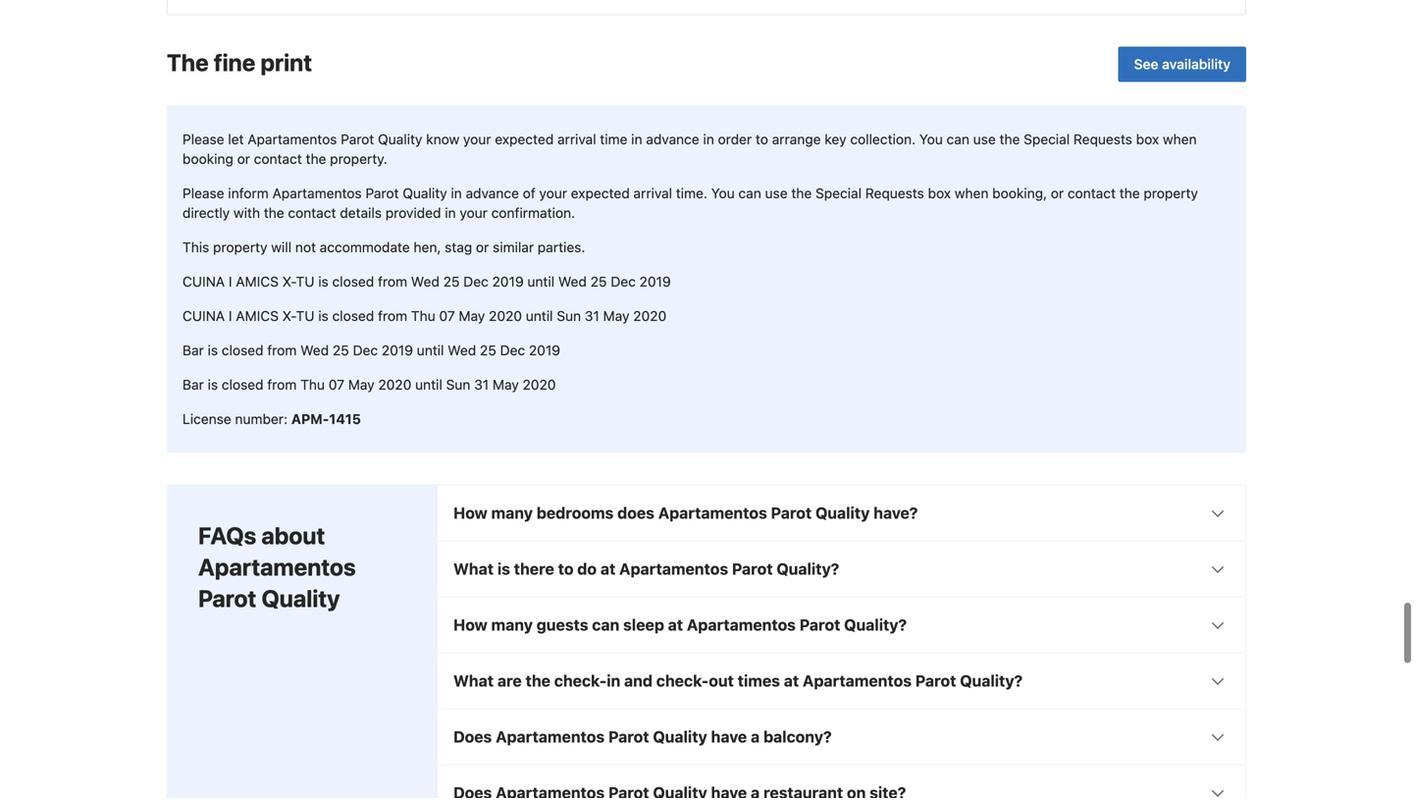 Task type: vqa. For each thing, say whether or not it's contained in the screenshot.
to
yes



Task type: describe. For each thing, give the bounding box(es) containing it.
how for how many guests can sleep at apartamentos parot quality?
[[454, 615, 488, 634]]

the
[[167, 49, 209, 76]]

fine
[[214, 49, 256, 76]]

with
[[234, 205, 260, 221]]

how many guests can sleep at apartamentos parot quality?
[[454, 615, 907, 634]]

box inside please inform apartamentos parot quality in advance of your expected arrival time. you can use the special requests box when booking, or contact the property directly with the contact details provided in your confirmation.
[[928, 185, 951, 201]]

quality inside dropdown button
[[816, 504, 870, 522]]

cuina i amics x-tu is closed from thu 07 may 2020 until sun 31 may 2020
[[183, 308, 667, 324]]

parot inside "please let apartamentos parot quality know your expected arrival time in advance in order to arrange key collection. you can use the special requests box when booking or contact the property."
[[341, 131, 374, 147]]

bedrooms
[[537, 504, 614, 522]]

how many bedrooms does apartamentos parot quality have? button
[[438, 485, 1246, 540]]

how many guests can sleep at apartamentos parot quality? button
[[438, 597, 1246, 652]]

special inside please inform apartamentos parot quality in advance of your expected arrival time. you can use the special requests box when booking, or contact the property directly with the contact details provided in your confirmation.
[[816, 185, 862, 201]]

bar for bar is closed from wed 25 dec 2019 until wed 25 dec 2019
[[183, 342, 204, 358]]

stag
[[445, 239, 472, 255]]

quality inside dropdown button
[[653, 727, 708, 746]]

know
[[426, 131, 460, 147]]

see availability button
[[1119, 47, 1247, 82]]

please let apartamentos parot quality know your expected arrival time in advance in order to arrange key collection. you can use the special requests box when booking or contact the property.
[[183, 131, 1197, 167]]

of
[[523, 185, 536, 201]]

please for please let apartamentos parot quality know your expected arrival time in advance in order to arrange key collection. you can use the special requests box when booking or contact the property.
[[183, 131, 224, 147]]

apartamentos down about
[[198, 553, 356, 581]]

x- for cuina i amics x-tu is closed from thu 07 may 2020 until sun 31 may 2020
[[282, 308, 296, 324]]

how many bedrooms does apartamentos parot quality have?
[[454, 504, 918, 522]]

will
[[271, 239, 292, 255]]

special inside "please let apartamentos parot quality know your expected arrival time in advance in order to arrange key collection. you can use the special requests box when booking or contact the property."
[[1024, 131, 1070, 147]]

tu for wed
[[296, 273, 315, 290]]

collection.
[[851, 131, 916, 147]]

cuina for cuina i amics x-tu is closed from wed 25 dec 2019 until wed 25 dec 2019
[[183, 273, 225, 290]]

apartamentos inside "please let apartamentos parot quality know your expected arrival time in advance in order to arrange key collection. you can use the special requests box when booking or contact the property."
[[248, 131, 337, 147]]

please inform apartamentos parot quality in advance of your expected arrival time. you can use the special requests box when booking, or contact the property directly with the contact details provided in your confirmation.
[[183, 185, 1199, 221]]

to inside what is there to do at apartamentos parot quality? dropdown button
[[558, 559, 574, 578]]

apartamentos right 'does'
[[658, 504, 767, 522]]

number:
[[235, 411, 288, 427]]

availability
[[1163, 56, 1231, 72]]

wed down parties.
[[559, 273, 587, 290]]

apartamentos up how many guests can sleep at apartamentos parot quality?
[[620, 559, 729, 578]]

expected inside "please let apartamentos parot quality know your expected arrival time in advance in order to arrange key collection. you can use the special requests box when booking or contact the property."
[[495, 131, 554, 147]]

times
[[738, 671, 780, 690]]

can inside please inform apartamentos parot quality in advance of your expected arrival time. you can use the special requests box when booking, or contact the property directly with the contact details provided in your confirmation.
[[739, 185, 762, 201]]

1 vertical spatial your
[[539, 185, 567, 201]]

0 vertical spatial 07
[[439, 308, 455, 324]]

1 vertical spatial sun
[[446, 376, 471, 393]]

see
[[1135, 56, 1159, 72]]

you inside please inform apartamentos parot quality in advance of your expected arrival time. you can use the special requests box when booking, or contact the property directly with the contact details provided in your confirmation.
[[711, 185, 735, 201]]

in inside dropdown button
[[607, 671, 621, 690]]

apartamentos up what are the check-in and check-out times at apartamentos parot quality?
[[687, 615, 796, 634]]

1 vertical spatial property
[[213, 239, 268, 255]]

does
[[618, 504, 655, 522]]

print
[[261, 49, 312, 76]]

requests inside "please let apartamentos parot quality know your expected arrival time in advance in order to arrange key collection. you can use the special requests box when booking or contact the property."
[[1074, 131, 1133, 147]]

parot inside faqs about apartamentos parot quality
[[198, 585, 257, 612]]

many for bedrooms
[[491, 504, 533, 522]]

advance inside please inform apartamentos parot quality in advance of your expected arrival time. you can use the special requests box when booking, or contact the property directly with the contact details provided in your confirmation.
[[466, 185, 519, 201]]

see availability
[[1135, 56, 1231, 72]]

contact for please inform apartamentos parot quality in advance of your expected arrival time. you can use the special requests box when booking, or contact the property directly with the contact details provided in your confirmation.
[[288, 205, 336, 221]]

what is there to do at apartamentos parot quality?
[[454, 559, 840, 578]]

apartamentos down how many guests can sleep at apartamentos parot quality? dropdown button
[[803, 671, 912, 690]]

what are the check-in and check-out times at apartamentos parot quality?
[[454, 671, 1023, 690]]

key
[[825, 131, 847, 147]]

apm-
[[291, 411, 329, 427]]

2 vertical spatial your
[[460, 205, 488, 221]]

arrival inside "please let apartamentos parot quality know your expected arrival time in advance in order to arrange key collection. you can use the special requests box when booking or contact the property."
[[558, 131, 596, 147]]

balcony?
[[764, 727, 832, 746]]

what is there to do at apartamentos parot quality? button
[[438, 541, 1246, 596]]

accordion control element
[[437, 484, 1247, 798]]

how for how many bedrooms does apartamentos parot quality have?
[[454, 504, 488, 522]]

1415
[[329, 411, 361, 427]]

1 vertical spatial contact
[[1068, 185, 1116, 201]]

sleep
[[623, 615, 665, 634]]

is for bar is closed from wed 25 dec 2019 until wed 25 dec 2019
[[208, 342, 218, 358]]

quality for about
[[262, 585, 340, 612]]

booking,
[[993, 185, 1048, 201]]

1 horizontal spatial thu
[[411, 308, 436, 324]]

when inside please inform apartamentos parot quality in advance of your expected arrival time. you can use the special requests box when booking, or contact the property directly with the contact details provided in your confirmation.
[[955, 185, 989, 201]]

box inside "please let apartamentos parot quality know your expected arrival time in advance in order to arrange key collection. you can use the special requests box when booking or contact the property."
[[1137, 131, 1160, 147]]

a
[[751, 727, 760, 746]]

i for cuina i amics x-tu is closed from wed 25 dec 2019 until wed 25 dec 2019
[[229, 273, 232, 290]]

accommodate
[[320, 239, 410, 255]]

or inside "please let apartamentos parot quality know your expected arrival time in advance in order to arrange key collection. you can use the special requests box when booking or contact the property."
[[237, 151, 250, 167]]

bar is closed from wed 25 dec 2019 until wed 25 dec 2019
[[183, 342, 561, 358]]

use inside please inform apartamentos parot quality in advance of your expected arrival time. you can use the special requests box when booking, or contact the property directly with the contact details provided in your confirmation.
[[765, 185, 788, 201]]

please for please inform apartamentos parot quality in advance of your expected arrival time. you can use the special requests box when booking, or contact the property directly with the contact details provided in your confirmation.
[[183, 185, 224, 201]]

license number: apm-1415
[[183, 411, 361, 427]]

guests
[[537, 615, 589, 634]]

there
[[514, 559, 555, 578]]

does apartamentos parot quality have a balcony? button
[[438, 709, 1246, 764]]

what for what is there to do at apartamentos parot quality?
[[454, 559, 494, 578]]

arrange
[[772, 131, 821, 147]]

i for cuina i amics x-tu is closed from thu 07 may 2020 until sun 31 may 2020
[[229, 308, 232, 324]]

parties.
[[538, 239, 586, 255]]

confirmation.
[[492, 205, 575, 221]]

is for bar is closed from thu 07 may 2020 until sun 31 may 2020
[[208, 376, 218, 393]]



Task type: locate. For each thing, give the bounding box(es) containing it.
parot
[[341, 131, 374, 147], [366, 185, 399, 201], [771, 504, 812, 522], [732, 559, 773, 578], [198, 585, 257, 612], [800, 615, 841, 634], [916, 671, 957, 690], [609, 727, 650, 746]]

0 vertical spatial amics
[[236, 273, 279, 290]]

at right times
[[784, 671, 799, 690]]

quality left have?
[[816, 504, 870, 522]]

0 horizontal spatial at
[[601, 559, 616, 578]]

1 vertical spatial amics
[[236, 308, 279, 324]]

2 tu from the top
[[296, 308, 315, 324]]

faqs about apartamentos parot quality
[[198, 522, 356, 612]]

2 cuina from the top
[[183, 308, 225, 324]]

1 check- from the left
[[554, 671, 607, 690]]

your inside "please let apartamentos parot quality know your expected arrival time in advance in order to arrange key collection. you can use the special requests box when booking or contact the property."
[[463, 131, 491, 147]]

when down see availability button
[[1163, 131, 1197, 147]]

apartamentos inside please inform apartamentos parot quality in advance of your expected arrival time. you can use the special requests box when booking, or contact the property directly with the contact details provided in your confirmation.
[[272, 185, 362, 201]]

0 vertical spatial sun
[[557, 308, 581, 324]]

cuina i amics x-tu is closed from wed 25 dec 2019 until wed 25 dec 2019
[[183, 273, 671, 290]]

apartamentos down are
[[496, 727, 605, 746]]

this property will not accommodate hen, stag or similar parties.
[[183, 239, 586, 255]]

quality down about
[[262, 585, 340, 612]]

1 horizontal spatial when
[[1163, 131, 1197, 147]]

amics for cuina i amics x-tu is closed from thu 07 may 2020 until sun 31 may 2020
[[236, 308, 279, 324]]

to right order
[[756, 131, 769, 147]]

check-
[[554, 671, 607, 690], [657, 671, 709, 690]]

or down let
[[237, 151, 250, 167]]

0 vertical spatial at
[[601, 559, 616, 578]]

many inside how many bedrooms does apartamentos parot quality have? dropdown button
[[491, 504, 533, 522]]

1 amics from the top
[[236, 273, 279, 290]]

0 vertical spatial cuina
[[183, 273, 225, 290]]

box down see
[[1137, 131, 1160, 147]]

1 horizontal spatial can
[[739, 185, 762, 201]]

or inside please inform apartamentos parot quality in advance of your expected arrival time. you can use the special requests box when booking, or contact the property directly with the contact details provided in your confirmation.
[[1051, 185, 1064, 201]]

out
[[709, 671, 734, 690]]

closed
[[332, 273, 374, 290], [332, 308, 374, 324], [222, 342, 264, 358], [222, 376, 264, 393]]

2 horizontal spatial quality?
[[960, 671, 1023, 690]]

advance left of
[[466, 185, 519, 201]]

please up directly
[[183, 185, 224, 201]]

0 horizontal spatial to
[[558, 559, 574, 578]]

check- right the and
[[657, 671, 709, 690]]

amics for cuina i amics x-tu is closed from wed 25 dec 2019 until wed 25 dec 2019
[[236, 273, 279, 290]]

0 vertical spatial can
[[947, 131, 970, 147]]

details
[[340, 205, 382, 221]]

when left booking,
[[955, 185, 989, 201]]

to inside "please let apartamentos parot quality know your expected arrival time in advance in order to arrange key collection. you can use the special requests box when booking or contact the property."
[[756, 131, 769, 147]]

sun
[[557, 308, 581, 324], [446, 376, 471, 393]]

1 horizontal spatial or
[[476, 239, 489, 255]]

special
[[1024, 131, 1070, 147], [816, 185, 862, 201]]

or right booking,
[[1051, 185, 1064, 201]]

please
[[183, 131, 224, 147], [183, 185, 224, 201]]

property
[[1144, 185, 1199, 201], [213, 239, 268, 255]]

0 vertical spatial use
[[974, 131, 996, 147]]

to
[[756, 131, 769, 147], [558, 559, 574, 578]]

you inside "please let apartamentos parot quality know your expected arrival time in advance in order to arrange key collection. you can use the special requests box when booking or contact the property."
[[920, 131, 943, 147]]

quality left know
[[378, 131, 423, 147]]

sun down parties.
[[557, 308, 581, 324]]

time
[[600, 131, 628, 147]]

at
[[601, 559, 616, 578], [668, 615, 683, 634], [784, 671, 799, 690]]

31
[[585, 308, 600, 324], [474, 376, 489, 393]]

2 how from the top
[[454, 615, 488, 634]]

about
[[261, 522, 325, 549]]

1 vertical spatial how
[[454, 615, 488, 634]]

25
[[443, 273, 460, 290], [591, 273, 607, 290], [333, 342, 349, 358], [480, 342, 497, 358]]

0 horizontal spatial expected
[[495, 131, 554, 147]]

1 vertical spatial advance
[[466, 185, 519, 201]]

let
[[228, 131, 244, 147]]

apartamentos right let
[[248, 131, 337, 147]]

quality left have
[[653, 727, 708, 746]]

1 vertical spatial tu
[[296, 308, 315, 324]]

0 vertical spatial thu
[[411, 308, 436, 324]]

parot inside please inform apartamentos parot quality in advance of your expected arrival time. you can use the special requests box when booking, or contact the property directly with the contact details provided in your confirmation.
[[366, 185, 399, 201]]

1 vertical spatial many
[[491, 615, 533, 634]]

time.
[[676, 185, 708, 201]]

2 i from the top
[[229, 308, 232, 324]]

apartamentos
[[248, 131, 337, 147], [272, 185, 362, 201], [658, 504, 767, 522], [198, 553, 356, 581], [620, 559, 729, 578], [687, 615, 796, 634], [803, 671, 912, 690], [496, 727, 605, 746]]

booking
[[183, 151, 234, 167]]

0 horizontal spatial use
[[765, 185, 788, 201]]

many left guests on the bottom left of page
[[491, 615, 533, 634]]

you right time.
[[711, 185, 735, 201]]

0 vertical spatial special
[[1024, 131, 1070, 147]]

1 vertical spatial arrival
[[634, 185, 673, 201]]

1 vertical spatial quality?
[[845, 615, 907, 634]]

what
[[454, 559, 494, 578], [454, 671, 494, 690]]

your right know
[[463, 131, 491, 147]]

have?
[[874, 504, 918, 522]]

0 horizontal spatial quality?
[[777, 559, 840, 578]]

1 vertical spatial use
[[765, 185, 788, 201]]

0 horizontal spatial thu
[[301, 376, 325, 393]]

0 vertical spatial i
[[229, 273, 232, 290]]

the fine print
[[167, 49, 312, 76]]

0 vertical spatial tu
[[296, 273, 315, 290]]

0 horizontal spatial arrival
[[558, 131, 596, 147]]

1 vertical spatial 31
[[474, 376, 489, 393]]

0 vertical spatial arrival
[[558, 131, 596, 147]]

1 vertical spatial at
[[668, 615, 683, 634]]

to left do
[[558, 559, 574, 578]]

special down key
[[816, 185, 862, 201]]

0 horizontal spatial 31
[[474, 376, 489, 393]]

1 vertical spatial cuina
[[183, 308, 225, 324]]

1 vertical spatial thu
[[301, 376, 325, 393]]

1 vertical spatial box
[[928, 185, 951, 201]]

you
[[920, 131, 943, 147], [711, 185, 735, 201]]

2 x- from the top
[[282, 308, 296, 324]]

1 bar from the top
[[183, 342, 204, 358]]

0 horizontal spatial advance
[[466, 185, 519, 201]]

quality inside please inform apartamentos parot quality in advance of your expected arrival time. you can use the special requests box when booking, or contact the property directly with the contact details provided in your confirmation.
[[403, 185, 447, 201]]

0 vertical spatial property
[[1144, 185, 1199, 201]]

0 vertical spatial please
[[183, 131, 224, 147]]

0 horizontal spatial special
[[816, 185, 862, 201]]

quality?
[[777, 559, 840, 578], [845, 615, 907, 634], [960, 671, 1023, 690]]

2020
[[489, 308, 522, 324], [633, 308, 667, 324], [378, 376, 412, 393], [523, 376, 556, 393]]

x-
[[282, 273, 296, 290], [282, 308, 296, 324]]

1 horizontal spatial 07
[[439, 308, 455, 324]]

0 horizontal spatial can
[[592, 615, 620, 634]]

2 vertical spatial or
[[476, 239, 489, 255]]

thu down cuina i amics x-tu is closed from wed 25 dec 2019 until wed 25 dec 2019
[[411, 308, 436, 324]]

1 how from the top
[[454, 504, 488, 522]]

bar for bar is closed from thu 07 may 2020 until sun 31 may 2020
[[183, 376, 204, 393]]

arrival left time
[[558, 131, 596, 147]]

amics
[[236, 273, 279, 290], [236, 308, 279, 324]]

please inside please inform apartamentos parot quality in advance of your expected arrival time. you can use the special requests box when booking, or contact the property directly with the contact details provided in your confirmation.
[[183, 185, 224, 201]]

what are the check-in and check-out times at apartamentos parot quality? button
[[438, 653, 1246, 708]]

1 vertical spatial requests
[[866, 185, 925, 201]]

2 horizontal spatial or
[[1051, 185, 1064, 201]]

2 vertical spatial quality?
[[960, 671, 1023, 690]]

quality? inside dropdown button
[[845, 615, 907, 634]]

are
[[498, 671, 522, 690]]

arrival
[[558, 131, 596, 147], [634, 185, 673, 201]]

0 vertical spatial quality?
[[777, 559, 840, 578]]

07 down cuina i amics x-tu is closed from wed 25 dec 2019 until wed 25 dec 2019
[[439, 308, 455, 324]]

and
[[624, 671, 653, 690]]

1 vertical spatial 07
[[329, 376, 345, 393]]

arrival left time.
[[634, 185, 673, 201]]

provided
[[386, 205, 441, 221]]

inform
[[228, 185, 269, 201]]

0 vertical spatial contact
[[254, 151, 302, 167]]

when inside "please let apartamentos parot quality know your expected arrival time in advance in order to arrange key collection. you can use the special requests box when booking or contact the property."
[[1163, 131, 1197, 147]]

1 horizontal spatial advance
[[646, 131, 700, 147]]

1 vertical spatial to
[[558, 559, 574, 578]]

sun down cuina i amics x-tu is closed from thu 07 may 2020 until sun 31 may 2020
[[446, 376, 471, 393]]

expected
[[495, 131, 554, 147], [571, 185, 630, 201]]

1 many from the top
[[491, 504, 533, 522]]

2 many from the top
[[491, 615, 533, 634]]

directly
[[183, 205, 230, 221]]

this
[[183, 239, 209, 255]]

1 cuina from the top
[[183, 273, 225, 290]]

what left are
[[454, 671, 494, 690]]

contact up 'not'
[[288, 205, 336, 221]]

do
[[578, 559, 597, 578]]

0 vertical spatial or
[[237, 151, 250, 167]]

0 horizontal spatial sun
[[446, 376, 471, 393]]

box
[[1137, 131, 1160, 147], [928, 185, 951, 201]]

0 vertical spatial to
[[756, 131, 769, 147]]

the inside dropdown button
[[526, 671, 551, 690]]

contact up inform
[[254, 151, 302, 167]]

contact
[[254, 151, 302, 167], [1068, 185, 1116, 201], [288, 205, 336, 221]]

0 vertical spatial your
[[463, 131, 491, 147]]

0 vertical spatial when
[[1163, 131, 1197, 147]]

faqs
[[198, 522, 256, 549]]

your right of
[[539, 185, 567, 201]]

1 horizontal spatial expected
[[571, 185, 630, 201]]

1 vertical spatial when
[[955, 185, 989, 201]]

advance inside "please let apartamentos parot quality know your expected arrival time in advance in order to arrange key collection. you can use the special requests box when booking or contact the property."
[[646, 131, 700, 147]]

0 vertical spatial advance
[[646, 131, 700, 147]]

not
[[295, 239, 316, 255]]

wed up cuina i amics x-tu is closed from thu 07 may 2020 until sun 31 may 2020
[[411, 273, 440, 290]]

many inside how many guests can sleep at apartamentos parot quality? dropdown button
[[491, 615, 533, 634]]

quality for let
[[378, 131, 423, 147]]

07 up 1415
[[329, 376, 345, 393]]

what left there
[[454, 559, 494, 578]]

at inside what is there to do at apartamentos parot quality? dropdown button
[[601, 559, 616, 578]]

is for what is there to do at apartamentos parot quality?
[[498, 559, 510, 578]]

similar
[[493, 239, 534, 255]]

1 horizontal spatial sun
[[557, 308, 581, 324]]

how
[[454, 504, 488, 522], [454, 615, 488, 634]]

or
[[237, 151, 250, 167], [1051, 185, 1064, 201], [476, 239, 489, 255]]

0 vertical spatial many
[[491, 504, 533, 522]]

please up booking
[[183, 131, 224, 147]]

0 horizontal spatial or
[[237, 151, 250, 167]]

requests
[[1074, 131, 1133, 147], [866, 185, 925, 201]]

1 horizontal spatial check-
[[657, 671, 709, 690]]

thu
[[411, 308, 436, 324], [301, 376, 325, 393]]

1 what from the top
[[454, 559, 494, 578]]

dec
[[464, 273, 489, 290], [611, 273, 636, 290], [353, 342, 378, 358], [500, 342, 525, 358]]

advance
[[646, 131, 700, 147], [466, 185, 519, 201]]

license
[[183, 411, 231, 427]]

check- left the and
[[554, 671, 607, 690]]

use inside "please let apartamentos parot quality know your expected arrival time in advance in order to arrange key collection. you can use the special requests box when booking or contact the property."
[[974, 131, 996, 147]]

0 horizontal spatial property
[[213, 239, 268, 255]]

2 check- from the left
[[657, 671, 709, 690]]

can right 'collection.'
[[947, 131, 970, 147]]

you right 'collection.'
[[920, 131, 943, 147]]

2 vertical spatial at
[[784, 671, 799, 690]]

1 horizontal spatial requests
[[1074, 131, 1133, 147]]

1 vertical spatial or
[[1051, 185, 1064, 201]]

property.
[[330, 151, 387, 167]]

cuina for cuina i amics x-tu is closed from thu 07 may 2020 until sun 31 may 2020
[[183, 308, 225, 324]]

or right stag
[[476, 239, 489, 255]]

0 vertical spatial expected
[[495, 131, 554, 147]]

wed up bar is closed from thu 07 may 2020 until sun 31 may 2020
[[301, 342, 329, 358]]

quality inside faqs about apartamentos parot quality
[[262, 585, 340, 612]]

i
[[229, 273, 232, 290], [229, 308, 232, 324]]

0 vertical spatial box
[[1137, 131, 1160, 147]]

your up stag
[[460, 205, 488, 221]]

1 horizontal spatial box
[[1137, 131, 1160, 147]]

can inside "please let apartamentos parot quality know your expected arrival time in advance in order to arrange key collection. you can use the special requests box when booking or contact the property."
[[947, 131, 970, 147]]

quality inside "please let apartamentos parot quality know your expected arrival time in advance in order to arrange key collection. you can use the special requests box when booking or contact the property."
[[378, 131, 423, 147]]

0 vertical spatial x-
[[282, 273, 296, 290]]

many up there
[[491, 504, 533, 522]]

1 vertical spatial expected
[[571, 185, 630, 201]]

can down order
[[739, 185, 762, 201]]

special up booking,
[[1024, 131, 1070, 147]]

is inside dropdown button
[[498, 559, 510, 578]]

1 horizontal spatial quality?
[[845, 615, 907, 634]]

contact right booking,
[[1068, 185, 1116, 201]]

wed down cuina i amics x-tu is closed from thu 07 may 2020 until sun 31 may 2020
[[448, 342, 476, 358]]

2 horizontal spatial can
[[947, 131, 970, 147]]

does
[[454, 727, 492, 746]]

2 vertical spatial contact
[[288, 205, 336, 221]]

order
[[718, 131, 752, 147]]

0 vertical spatial what
[[454, 559, 494, 578]]

quality? for what is there to do at apartamentos parot quality?
[[777, 559, 840, 578]]

at right do
[[601, 559, 616, 578]]

contact for please let apartamentos parot quality know your expected arrival time in advance in order to arrange key collection. you can use the special requests box when booking or contact the property.
[[254, 151, 302, 167]]

x- for cuina i amics x-tu is closed from wed 25 dec 2019 until wed 25 dec 2019
[[282, 273, 296, 290]]

use
[[974, 131, 996, 147], [765, 185, 788, 201]]

1 horizontal spatial property
[[1144, 185, 1199, 201]]

1 vertical spatial what
[[454, 671, 494, 690]]

0 vertical spatial 31
[[585, 308, 600, 324]]

until
[[528, 273, 555, 290], [526, 308, 553, 324], [417, 342, 444, 358], [415, 376, 443, 393]]

tu for thu
[[296, 308, 315, 324]]

0 horizontal spatial check-
[[554, 671, 607, 690]]

2 horizontal spatial at
[[784, 671, 799, 690]]

1 i from the top
[[229, 273, 232, 290]]

expected inside please inform apartamentos parot quality in advance of your expected arrival time. you can use the special requests box when booking, or contact the property directly with the contact details provided in your confirmation.
[[571, 185, 630, 201]]

quality for inform
[[403, 185, 447, 201]]

box left booking,
[[928, 185, 951, 201]]

advance up time.
[[646, 131, 700, 147]]

thu up 'apm-'
[[301, 376, 325, 393]]

what for what are the check-in and check-out times at apartamentos parot quality?
[[454, 671, 494, 690]]

2 bar from the top
[[183, 376, 204, 393]]

31 down cuina i amics x-tu is closed from thu 07 may 2020 until sun 31 may 2020
[[474, 376, 489, 393]]

1 horizontal spatial 31
[[585, 308, 600, 324]]

31 down parties.
[[585, 308, 600, 324]]

is
[[318, 273, 329, 290], [318, 308, 329, 324], [208, 342, 218, 358], [208, 376, 218, 393], [498, 559, 510, 578]]

1 vertical spatial you
[[711, 185, 735, 201]]

hen,
[[414, 239, 441, 255]]

1 vertical spatial special
[[816, 185, 862, 201]]

0 horizontal spatial you
[[711, 185, 735, 201]]

0 vertical spatial how
[[454, 504, 488, 522]]

arrival inside please inform apartamentos parot quality in advance of your expected arrival time. you can use the special requests box when booking, or contact the property directly with the contact details provided in your confirmation.
[[634, 185, 673, 201]]

does apartamentos parot quality have a balcony?
[[454, 727, 832, 746]]

1 vertical spatial bar
[[183, 376, 204, 393]]

quality up "provided" at the top left of page
[[403, 185, 447, 201]]

2 amics from the top
[[236, 308, 279, 324]]

many
[[491, 504, 533, 522], [491, 615, 533, 634]]

bar is closed from thu 07 may 2020 until sun 31 may 2020
[[183, 376, 556, 393]]

requests inside please inform apartamentos parot quality in advance of your expected arrival time. you can use the special requests box when booking, or contact the property directly with the contact details provided in your confirmation.
[[866, 185, 925, 201]]

2 please from the top
[[183, 185, 224, 201]]

at inside what are the check-in and check-out times at apartamentos parot quality? dropdown button
[[784, 671, 799, 690]]

apartamentos up details
[[272, 185, 362, 201]]

0 horizontal spatial when
[[955, 185, 989, 201]]

expected up of
[[495, 131, 554, 147]]

1 horizontal spatial you
[[920, 131, 943, 147]]

when
[[1163, 131, 1197, 147], [955, 185, 989, 201]]

2 what from the top
[[454, 671, 494, 690]]

tu
[[296, 273, 315, 290], [296, 308, 315, 324]]

0 vertical spatial you
[[920, 131, 943, 147]]

may
[[459, 308, 485, 324], [603, 308, 630, 324], [348, 376, 375, 393], [493, 376, 519, 393]]

contact inside "please let apartamentos parot quality know your expected arrival time in advance in order to arrange key collection. you can use the special requests box when booking or contact the property."
[[254, 151, 302, 167]]

use down arrange
[[765, 185, 788, 201]]

1 please from the top
[[183, 131, 224, 147]]

expected down time
[[571, 185, 630, 201]]

at inside how many guests can sleep at apartamentos parot quality? dropdown button
[[668, 615, 683, 634]]

please inside "please let apartamentos parot quality know your expected arrival time in advance in order to arrange key collection. you can use the special requests box when booking or contact the property."
[[183, 131, 224, 147]]

at right 'sleep'
[[668, 615, 683, 634]]

1 horizontal spatial at
[[668, 615, 683, 634]]

have
[[711, 727, 747, 746]]

0 vertical spatial requests
[[1074, 131, 1133, 147]]

at for sleep
[[668, 615, 683, 634]]

2019
[[492, 273, 524, 290], [640, 273, 671, 290], [382, 342, 413, 358], [529, 342, 561, 358]]

can inside dropdown button
[[592, 615, 620, 634]]

property inside please inform apartamentos parot quality in advance of your expected arrival time. you can use the special requests box when booking, or contact the property directly with the contact details provided in your confirmation.
[[1144, 185, 1199, 201]]

use up booking,
[[974, 131, 996, 147]]

1 x- from the top
[[282, 273, 296, 290]]

many for guests
[[491, 615, 533, 634]]

can left 'sleep'
[[592, 615, 620, 634]]

at for do
[[601, 559, 616, 578]]

from
[[378, 273, 408, 290], [378, 308, 408, 324], [267, 342, 297, 358], [267, 376, 297, 393]]

0 horizontal spatial 07
[[329, 376, 345, 393]]

1 horizontal spatial special
[[1024, 131, 1070, 147]]

quality? for how many guests can sleep at apartamentos parot quality?
[[845, 615, 907, 634]]

1 tu from the top
[[296, 273, 315, 290]]



